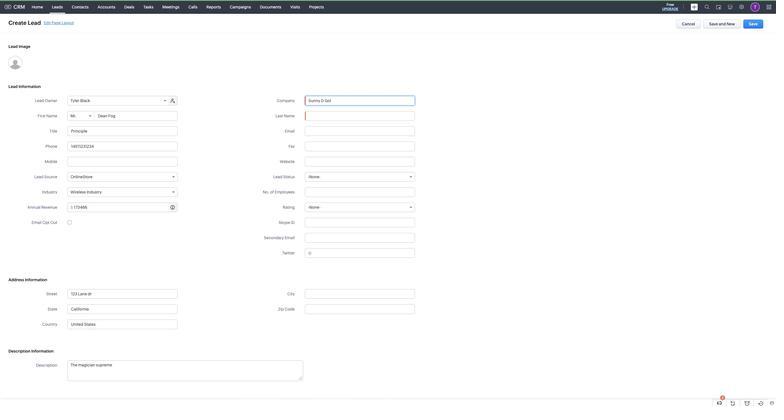 Task type: vqa. For each thing, say whether or not it's contained in the screenshot.
third 5555 from the top
no



Task type: describe. For each thing, give the bounding box(es) containing it.
lead for lead source
[[34, 175, 43, 179]]

lead owner
[[35, 99, 57, 103]]

street
[[46, 292, 57, 297]]

lead information
[[8, 84, 41, 89]]

save for save
[[749, 22, 758, 26]]

address information
[[8, 278, 47, 282]]

Wireless Industry field
[[67, 188, 178, 197]]

search image
[[705, 5, 710, 9]]

campaigns
[[230, 5, 251, 9]]

visits link
[[286, 0, 305, 14]]

source
[[44, 175, 57, 179]]

search element
[[702, 0, 713, 14]]

zip code
[[278, 307, 295, 312]]

projects
[[309, 5, 324, 9]]

id
[[291, 221, 295, 225]]

calls
[[189, 5, 198, 9]]

website
[[280, 160, 295, 164]]

cancel button
[[676, 19, 701, 29]]

first name
[[38, 114, 57, 118]]

contacts
[[72, 5, 89, 9]]

page
[[52, 20, 61, 25]]

home
[[32, 5, 43, 9]]

code
[[285, 307, 295, 312]]

no. of employees
[[263, 190, 295, 195]]

save and new button
[[704, 19, 741, 29]]

email opt out
[[32, 221, 57, 225]]

- for lead status
[[308, 175, 309, 179]]

address
[[8, 278, 24, 282]]

@
[[308, 251, 312, 256]]

create
[[8, 19, 27, 26]]

status
[[283, 175, 295, 179]]

skype id
[[279, 221, 295, 225]]

create menu image
[[691, 4, 698, 10]]

campaigns link
[[225, 0, 256, 14]]

crm link
[[5, 4, 25, 10]]

OnlineStore field
[[67, 172, 178, 182]]

crm
[[14, 4, 25, 10]]

save for save and new
[[710, 22, 718, 26]]

lead for lead owner
[[35, 99, 44, 103]]

last name
[[276, 114, 295, 118]]

description information
[[8, 349, 54, 354]]

new
[[727, 22, 735, 26]]

- for rating
[[308, 205, 309, 210]]

email for email
[[285, 129, 295, 134]]

wireless industry
[[71, 190, 102, 195]]

lead status
[[273, 175, 295, 179]]

city
[[288, 292, 295, 297]]

documents
[[260, 5, 281, 9]]

reports link
[[202, 0, 225, 14]]

layout
[[62, 20, 74, 25]]

onlinestore
[[71, 175, 93, 179]]

reports
[[207, 5, 221, 9]]

zip
[[278, 307, 284, 312]]

Mr. field
[[68, 112, 94, 121]]

meetings
[[163, 5, 180, 9]]

first
[[38, 114, 46, 118]]

edit
[[44, 20, 51, 25]]

2 vertical spatial email
[[285, 236, 295, 240]]

lead for lead status
[[273, 175, 282, 179]]

lead for lead information
[[8, 84, 18, 89]]

save button
[[744, 19, 764, 29]]

information for address information
[[25, 278, 47, 282]]

tyler black
[[71, 99, 90, 103]]

wireless
[[71, 190, 86, 195]]

lead image
[[8, 44, 30, 49]]

accounts link
[[93, 0, 120, 14]]

information for description information
[[31, 349, 54, 354]]

create lead edit page layout
[[8, 19, 74, 26]]

tasks link
[[139, 0, 158, 14]]

secondary email
[[264, 236, 295, 240]]

information for lead information
[[19, 84, 41, 89]]

and
[[719, 22, 726, 26]]

description for description information
[[8, 349, 30, 354]]

last
[[276, 114, 283, 118]]



Task type: locate. For each thing, give the bounding box(es) containing it.
secondary
[[264, 236, 284, 240]]

1 vertical spatial -none- field
[[305, 203, 415, 212]]

2 none- from the top
[[309, 205, 321, 210]]

-None- field
[[305, 172, 415, 182], [305, 203, 415, 212]]

0 vertical spatial description
[[8, 349, 30, 354]]

email up fax
[[285, 129, 295, 134]]

$
[[71, 205, 73, 210]]

None text field
[[305, 96, 415, 105], [305, 127, 415, 136], [67, 142, 178, 151], [305, 142, 415, 151], [305, 157, 415, 167], [305, 218, 415, 228], [313, 249, 415, 258], [67, 290, 178, 299], [67, 305, 178, 314], [305, 96, 415, 105], [305, 127, 415, 136], [67, 142, 178, 151], [305, 142, 415, 151], [305, 157, 415, 167], [305, 218, 415, 228], [313, 249, 415, 258], [67, 290, 178, 299], [67, 305, 178, 314]]

-none- field for lead status
[[305, 172, 415, 182]]

None field
[[305, 96, 415, 105], [68, 320, 177, 329], [305, 96, 415, 105], [68, 320, 177, 329]]

no.
[[263, 190, 269, 195]]

1 vertical spatial information
[[25, 278, 47, 282]]

2 -none- from the top
[[308, 205, 321, 210]]

industry up revenue on the bottom left
[[42, 190, 57, 195]]

1 vertical spatial none-
[[309, 205, 321, 210]]

free
[[667, 3, 674, 7]]

-none- for lead status
[[308, 175, 321, 179]]

lead left source
[[34, 175, 43, 179]]

0 horizontal spatial save
[[710, 22, 718, 26]]

visits
[[290, 5, 300, 9]]

lead left image
[[8, 44, 18, 49]]

deals link
[[120, 0, 139, 14]]

none-
[[309, 175, 321, 179], [309, 205, 321, 210]]

free upgrade
[[663, 3, 679, 11]]

contacts link
[[67, 0, 93, 14]]

description for description
[[36, 364, 57, 368]]

1 vertical spatial description
[[36, 364, 57, 368]]

profile image
[[751, 2, 760, 11]]

0 vertical spatial none-
[[309, 175, 321, 179]]

1 -none- field from the top
[[305, 172, 415, 182]]

annual
[[27, 205, 40, 210]]

save down 'profile' element
[[749, 22, 758, 26]]

1 vertical spatial -none-
[[308, 205, 321, 210]]

cancel
[[682, 22, 695, 26]]

2 name from the left
[[284, 114, 295, 118]]

email up twitter
[[285, 236, 295, 240]]

country
[[42, 323, 57, 327]]

1 vertical spatial email
[[32, 221, 42, 225]]

accounts
[[98, 5, 115, 9]]

information right address
[[25, 278, 47, 282]]

mr.
[[71, 114, 76, 118]]

rating
[[283, 205, 295, 210]]

opt
[[42, 221, 49, 225]]

projects link
[[305, 0, 329, 14]]

lead source
[[34, 175, 57, 179]]

documents link
[[256, 0, 286, 14]]

lead down image
[[8, 84, 18, 89]]

-none- field for rating
[[305, 203, 415, 212]]

upgrade
[[663, 7, 679, 11]]

0 vertical spatial email
[[285, 129, 295, 134]]

calls link
[[184, 0, 202, 14]]

lead
[[28, 19, 41, 26], [8, 44, 18, 49], [8, 84, 18, 89], [35, 99, 44, 103], [34, 175, 43, 179], [273, 175, 282, 179]]

save and new
[[710, 22, 735, 26]]

fax
[[289, 144, 295, 149]]

none- for lead status
[[309, 175, 321, 179]]

calendar image
[[717, 5, 721, 9]]

1 name from the left
[[46, 114, 57, 118]]

lead left status
[[273, 175, 282, 179]]

1 horizontal spatial description
[[36, 364, 57, 368]]

1 horizontal spatial save
[[749, 22, 758, 26]]

out
[[50, 221, 57, 225]]

name for last name
[[284, 114, 295, 118]]

leads link
[[47, 0, 67, 14]]

2 vertical spatial information
[[31, 349, 54, 354]]

2 - from the top
[[308, 205, 309, 210]]

1 -none- from the top
[[308, 175, 321, 179]]

state
[[48, 307, 57, 312]]

1 none- from the top
[[309, 175, 321, 179]]

2 -none- field from the top
[[305, 203, 415, 212]]

create menu element
[[688, 0, 702, 14]]

-none- right rating
[[308, 205, 321, 210]]

mobile
[[45, 160, 57, 164]]

skype
[[279, 221, 290, 225]]

-none-
[[308, 175, 321, 179], [308, 205, 321, 210]]

industry inside field
[[87, 190, 102, 195]]

1 horizontal spatial name
[[284, 114, 295, 118]]

0 horizontal spatial description
[[8, 349, 30, 354]]

profile element
[[748, 0, 763, 14]]

0 horizontal spatial industry
[[42, 190, 57, 195]]

title
[[49, 129, 57, 134]]

-none- right status
[[308, 175, 321, 179]]

tyler
[[71, 99, 79, 103]]

owner
[[45, 99, 57, 103]]

home link
[[27, 0, 47, 14]]

0 vertical spatial -none- field
[[305, 172, 415, 182]]

none- right rating
[[309, 205, 321, 210]]

phone
[[45, 144, 57, 149]]

information up lead owner
[[19, 84, 41, 89]]

lead for lead image
[[8, 44, 18, 49]]

1 horizontal spatial industry
[[87, 190, 102, 195]]

0 horizontal spatial name
[[46, 114, 57, 118]]

name
[[46, 114, 57, 118], [284, 114, 295, 118]]

company
[[277, 99, 295, 103]]

2 industry from the left
[[87, 190, 102, 195]]

image
[[19, 44, 30, 49]]

lead left owner
[[35, 99, 44, 103]]

name for first name
[[46, 114, 57, 118]]

0 vertical spatial information
[[19, 84, 41, 89]]

leads
[[52, 5, 63, 9]]

2 save from the left
[[749, 22, 758, 26]]

information down country
[[31, 349, 54, 354]]

meetings link
[[158, 0, 184, 14]]

0 vertical spatial -
[[308, 175, 309, 179]]

email
[[285, 129, 295, 134], [32, 221, 42, 225], [285, 236, 295, 240]]

-none- for rating
[[308, 205, 321, 210]]

industry right wireless
[[87, 190, 102, 195]]

save left and
[[710, 22, 718, 26]]

image image
[[8, 56, 22, 69]]

information
[[19, 84, 41, 89], [25, 278, 47, 282], [31, 349, 54, 354]]

Tyler Black field
[[68, 96, 169, 105]]

save
[[710, 22, 718, 26], [749, 22, 758, 26]]

of
[[270, 190, 274, 195]]

0 vertical spatial -none-
[[308, 175, 321, 179]]

name right first
[[46, 114, 57, 118]]

twitter
[[282, 251, 295, 256]]

annual revenue
[[27, 205, 57, 210]]

none- right status
[[309, 175, 321, 179]]

edit page layout link
[[44, 20, 74, 25]]

lead left edit
[[28, 19, 41, 26]]

1 vertical spatial -
[[308, 205, 309, 210]]

email left opt
[[32, 221, 42, 225]]

1 save from the left
[[710, 22, 718, 26]]

1 - from the top
[[308, 175, 309, 179]]

black
[[80, 99, 90, 103]]

none- for rating
[[309, 205, 321, 210]]

- right rating
[[308, 205, 309, 210]]

None text field
[[305, 111, 415, 121], [95, 112, 177, 121], [67, 127, 178, 136], [67, 157, 178, 167], [305, 188, 415, 197], [74, 203, 177, 212], [305, 233, 415, 243], [305, 290, 415, 299], [305, 305, 415, 314], [68, 320, 177, 329], [68, 361, 303, 381], [305, 111, 415, 121], [95, 112, 177, 121], [67, 127, 178, 136], [67, 157, 178, 167], [305, 188, 415, 197], [74, 203, 177, 212], [305, 233, 415, 243], [305, 290, 415, 299], [305, 305, 415, 314], [68, 320, 177, 329], [68, 361, 303, 381]]

industry
[[42, 190, 57, 195], [87, 190, 102, 195]]

deals
[[124, 5, 134, 9]]

employees
[[275, 190, 295, 195]]

1 industry from the left
[[42, 190, 57, 195]]

revenue
[[41, 205, 57, 210]]

2
[[722, 397, 724, 400]]

tasks
[[143, 5, 153, 9]]

name right last
[[284, 114, 295, 118]]

- right status
[[308, 175, 309, 179]]

email for email opt out
[[32, 221, 42, 225]]

description
[[8, 349, 30, 354], [36, 364, 57, 368]]



